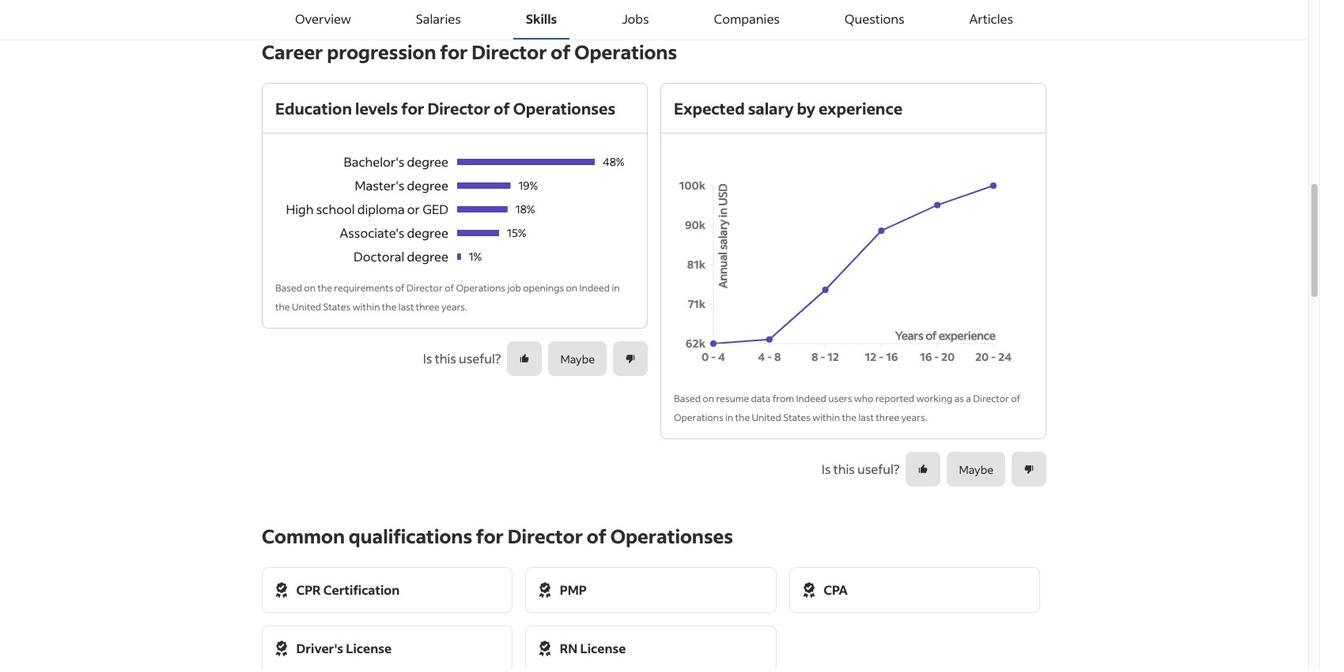 Task type: locate. For each thing, give the bounding box(es) containing it.
0 horizontal spatial indeed
[[579, 282, 610, 294]]

within inside based on resume data from indeed users who reported working as a director of operations in the united states within the last three years.
[[813, 412, 840, 424]]

1 horizontal spatial is
[[822, 461, 831, 478]]

1 horizontal spatial is this useful?
[[822, 461, 900, 478]]

1 vertical spatial last
[[859, 412, 874, 424]]

1 vertical spatial operationses
[[610, 524, 733, 549]]

2 horizontal spatial on
[[703, 393, 714, 405]]

0 vertical spatial operationses
[[513, 98, 615, 119]]

director down career progression for director of operations
[[427, 98, 490, 119]]

education
[[275, 98, 352, 119]]

0 horizontal spatial useful?
[[459, 350, 501, 367]]

0 horizontal spatial this
[[435, 350, 456, 367]]

states down from
[[783, 412, 811, 424]]

united inside based on resume data from indeed users who reported working as a director of operations in the united states within the last three years.
[[752, 412, 781, 424]]

operations down jobs
[[574, 40, 677, 64]]

0 horizontal spatial on
[[304, 282, 316, 294]]

data
[[751, 393, 771, 405]]

indeed right the openings
[[579, 282, 610, 294]]

indeed right from
[[796, 393, 826, 405]]

for for levels
[[401, 98, 424, 119]]

director right a
[[973, 393, 1009, 405]]

license
[[346, 641, 392, 657], [580, 641, 626, 657]]

useful? for experience
[[857, 461, 900, 478]]

operations inside based on resume data from indeed users who reported working as a director of operations in the united states within the last three years.
[[674, 412, 723, 424]]

based for expected
[[674, 393, 701, 405]]

is this useful? down based on resume data from indeed users who reported working as a director of operations in the united states within the last three years.
[[822, 461, 900, 478]]

united inside the based on the requirements of director of operations job openings on indeed in the united states within the last three years.
[[292, 301, 321, 313]]

on for expected salary by experience
[[703, 393, 714, 405]]

license right driver's
[[346, 641, 392, 657]]

indeed inside the based on the requirements of director of operations job openings on indeed in the united states within the last three years.
[[579, 282, 610, 294]]

0 vertical spatial based
[[275, 282, 302, 294]]

united
[[292, 301, 321, 313], [752, 412, 781, 424]]

1 horizontal spatial last
[[859, 412, 874, 424]]

0 vertical spatial is this useful?
[[423, 350, 501, 367]]

is this useful? down the based on the requirements of director of operations job openings on indeed in the united states within the last three years.
[[423, 350, 501, 367]]

no, it's not helpful. image
[[625, 354, 636, 365], [1024, 464, 1035, 475]]

maybe
[[560, 352, 595, 367], [959, 462, 993, 477]]

0 horizontal spatial in
[[612, 282, 620, 294]]

0 horizontal spatial united
[[292, 301, 321, 313]]

0 horizontal spatial for
[[401, 98, 424, 119]]

is this useful?
[[423, 350, 501, 367], [822, 461, 900, 478]]

maybe down a
[[959, 462, 993, 477]]

levels
[[355, 98, 398, 119]]

career
[[262, 40, 323, 64]]

0 vertical spatial is
[[423, 350, 432, 367]]

within inside the based on the requirements of director of operations job openings on indeed in the united states within the last three years.
[[352, 301, 380, 313]]

1 vertical spatial indeed
[[796, 393, 826, 405]]

states down requirements
[[323, 301, 351, 313]]

0 vertical spatial in
[[612, 282, 620, 294]]

1 horizontal spatial years.
[[901, 412, 927, 424]]

companies
[[714, 10, 780, 27]]

indeed
[[579, 282, 610, 294], [796, 393, 826, 405]]

maybe button down a
[[947, 452, 1005, 487]]

of for qualifications
[[587, 524, 607, 549]]

of
[[551, 40, 571, 64], [493, 98, 510, 119], [395, 282, 405, 294], [445, 282, 454, 294], [1011, 393, 1021, 405], [587, 524, 607, 549]]

on
[[304, 282, 316, 294], [566, 282, 578, 294], [703, 393, 714, 405]]

director inside based on resume data from indeed users who reported working as a director of operations in the united states within the last three years.
[[973, 393, 1009, 405]]

states inside based on resume data from indeed users who reported working as a director of operations in the united states within the last three years.
[[783, 412, 811, 424]]

director right requirements
[[407, 282, 443, 294]]

operations
[[574, 40, 677, 64], [456, 282, 505, 294], [674, 412, 723, 424]]

0 vertical spatial yes, it's helpful. image
[[519, 354, 530, 365]]

1 license from the left
[[346, 641, 392, 657]]

this
[[435, 350, 456, 367], [833, 461, 855, 478]]

within
[[352, 301, 380, 313], [813, 412, 840, 424]]

salaries
[[416, 10, 461, 27]]

based left requirements
[[275, 282, 302, 294]]

1 vertical spatial united
[[752, 412, 781, 424]]

based on resume data from indeed users who reported working as a director of operations in the united states within the last three years.
[[674, 393, 1021, 424]]

yes, it's helpful. image down working
[[918, 464, 929, 475]]

years.
[[441, 301, 467, 313], [901, 412, 927, 424]]

1 vertical spatial is
[[822, 461, 831, 478]]

1 vertical spatial three
[[876, 412, 900, 424]]

1 horizontal spatial three
[[876, 412, 900, 424]]

0 vertical spatial no, it's not helpful. image
[[625, 354, 636, 365]]

operations left job
[[456, 282, 505, 294]]

1 vertical spatial based
[[674, 393, 701, 405]]

0 horizontal spatial last
[[399, 301, 414, 313]]

0 horizontal spatial is
[[423, 350, 432, 367]]

director for progression
[[472, 40, 547, 64]]

for for progression
[[440, 40, 468, 64]]

companies link
[[701, 0, 793, 40]]

three
[[416, 301, 440, 313], [876, 412, 900, 424]]

of for levels
[[493, 98, 510, 119]]

0 horizontal spatial based
[[275, 282, 302, 294]]

1 horizontal spatial license
[[580, 641, 626, 657]]

questions
[[845, 10, 905, 27]]

is for experience
[[822, 461, 831, 478]]

operations down resume on the bottom
[[674, 412, 723, 424]]

jobs
[[622, 10, 649, 27]]

no, it's not helpful. image for education levels for director of operationses
[[625, 354, 636, 365]]

1 horizontal spatial useful?
[[857, 461, 900, 478]]

0 vertical spatial useful?
[[459, 350, 501, 367]]

rn
[[560, 641, 578, 657]]

1 vertical spatial years.
[[901, 412, 927, 424]]

0 vertical spatial maybe button
[[548, 342, 607, 377]]

0 horizontal spatial yes, it's helpful. image
[[519, 354, 530, 365]]

1 vertical spatial useful?
[[857, 461, 900, 478]]

in down resume on the bottom
[[725, 412, 733, 424]]

last
[[399, 301, 414, 313], [859, 412, 874, 424]]

this for experience
[[833, 461, 855, 478]]

0 horizontal spatial no, it's not helpful. image
[[625, 354, 636, 365]]

1 vertical spatial in
[[725, 412, 733, 424]]

1 vertical spatial is this useful?
[[822, 461, 900, 478]]

0 vertical spatial three
[[416, 301, 440, 313]]

years. inside the based on the requirements of director of operations job openings on indeed in the united states within the last three years.
[[441, 301, 467, 313]]

1 vertical spatial for
[[401, 98, 424, 119]]

0 vertical spatial operations
[[574, 40, 677, 64]]

career progression for director of operations
[[262, 40, 677, 64]]

1 horizontal spatial united
[[752, 412, 781, 424]]

pmp
[[560, 582, 587, 599]]

0 vertical spatial within
[[352, 301, 380, 313]]

states
[[323, 301, 351, 313], [783, 412, 811, 424]]

1 horizontal spatial states
[[783, 412, 811, 424]]

in right the openings
[[612, 282, 620, 294]]

1 horizontal spatial maybe
[[959, 462, 993, 477]]

0 vertical spatial indeed
[[579, 282, 610, 294]]

0 horizontal spatial years.
[[441, 301, 467, 313]]

2 vertical spatial for
[[476, 524, 504, 549]]

1 horizontal spatial indeed
[[796, 393, 826, 405]]

license right 'rn'
[[580, 641, 626, 657]]

on inside based on resume data from indeed users who reported working as a director of operations in the united states within the last three years.
[[703, 393, 714, 405]]

operations inside the based on the requirements of director of operations job openings on indeed in the united states within the last three years.
[[456, 282, 505, 294]]

who
[[854, 393, 874, 405]]

yes, it's helpful. image
[[519, 354, 530, 365], [918, 464, 929, 475]]

1 vertical spatial operations
[[456, 282, 505, 294]]

based
[[275, 282, 302, 294], [674, 393, 701, 405]]

1 vertical spatial maybe button
[[947, 452, 1005, 487]]

1 vertical spatial within
[[813, 412, 840, 424]]

based inside the based on the requirements of director of operations job openings on indeed in the united states within the last three years.
[[275, 282, 302, 294]]

1 vertical spatial this
[[833, 461, 855, 478]]

0 horizontal spatial within
[[352, 301, 380, 313]]

the
[[318, 282, 332, 294], [275, 301, 290, 313], [382, 301, 397, 313], [735, 412, 750, 424], [842, 412, 857, 424]]

openings
[[523, 282, 564, 294]]

on left requirements
[[304, 282, 316, 294]]

within down users
[[813, 412, 840, 424]]

0 vertical spatial this
[[435, 350, 456, 367]]

0 horizontal spatial maybe
[[560, 352, 595, 367]]

0 horizontal spatial three
[[416, 301, 440, 313]]

useful? for director
[[459, 350, 501, 367]]

is
[[423, 350, 432, 367], [822, 461, 831, 478]]

yes, it's helpful. image down job
[[519, 354, 530, 365]]

0 vertical spatial last
[[399, 301, 414, 313]]

1 vertical spatial yes, it's helpful. image
[[918, 464, 929, 475]]

2 license from the left
[[580, 641, 626, 657]]

in inside the based on the requirements of director of operations job openings on indeed in the united states within the last three years.
[[612, 282, 620, 294]]

1 horizontal spatial yes, it's helpful. image
[[918, 464, 929, 475]]

useful?
[[459, 350, 501, 367], [857, 461, 900, 478]]

1 horizontal spatial this
[[833, 461, 855, 478]]

1 vertical spatial no, it's not helpful. image
[[1024, 464, 1035, 475]]

maybe button
[[548, 342, 607, 377], [947, 452, 1005, 487]]

common
[[262, 524, 345, 549]]

0 horizontal spatial license
[[346, 641, 392, 657]]

resume
[[716, 393, 749, 405]]

0 vertical spatial united
[[292, 301, 321, 313]]

driver's
[[296, 641, 343, 657]]

no, it's not helpful. image for expected salary by experience
[[1024, 464, 1035, 475]]

1 vertical spatial states
[[783, 412, 811, 424]]

maybe for expected salary by experience
[[959, 462, 993, 477]]

maybe button down the openings
[[548, 342, 607, 377]]

is down the based on the requirements of director of operations job openings on indeed in the united states within the last three years.
[[423, 350, 432, 367]]

0 horizontal spatial is this useful?
[[423, 350, 501, 367]]

based left resume on the bottom
[[674, 393, 701, 405]]

1 horizontal spatial on
[[566, 282, 578, 294]]

last inside based on resume data from indeed users who reported working as a director of operations in the united states within the last three years.
[[859, 412, 874, 424]]

on left resume on the bottom
[[703, 393, 714, 405]]

operationses
[[513, 98, 615, 119], [610, 524, 733, 549]]

0 horizontal spatial states
[[323, 301, 351, 313]]

maybe down the openings
[[560, 352, 595, 367]]

in
[[612, 282, 620, 294], [725, 412, 733, 424]]

0 vertical spatial states
[[323, 301, 351, 313]]

2 horizontal spatial for
[[476, 524, 504, 549]]

0 vertical spatial years.
[[441, 301, 467, 313]]

1 vertical spatial maybe
[[959, 462, 993, 477]]

within down requirements
[[352, 301, 380, 313]]

based inside based on resume data from indeed users who reported working as a director of operations in the united states within the last three years.
[[674, 393, 701, 405]]

useful? down based on resume data from indeed users who reported working as a director of operations in the united states within the last three years.
[[857, 461, 900, 478]]

this down the based on the requirements of director of operations job openings on indeed in the united states within the last three years.
[[435, 350, 456, 367]]

1 horizontal spatial based
[[674, 393, 701, 405]]

1 horizontal spatial within
[[813, 412, 840, 424]]

this down based on resume data from indeed users who reported working as a director of operations in the united states within the last three years.
[[833, 461, 855, 478]]

0 vertical spatial maybe
[[560, 352, 595, 367]]

questions link
[[832, 0, 917, 40]]

0 vertical spatial for
[[440, 40, 468, 64]]

1 horizontal spatial maybe button
[[947, 452, 1005, 487]]

1 horizontal spatial for
[[440, 40, 468, 64]]

director up pmp
[[508, 524, 583, 549]]

director
[[472, 40, 547, 64], [427, 98, 490, 119], [407, 282, 443, 294], [973, 393, 1009, 405], [508, 524, 583, 549]]

useful? down the based on the requirements of director of operations job openings on indeed in the united states within the last three years.
[[459, 350, 501, 367]]

on right the openings
[[566, 282, 578, 294]]

1 horizontal spatial no, it's not helpful. image
[[1024, 464, 1035, 475]]

progression
[[327, 40, 436, 64]]

2 vertical spatial operations
[[674, 412, 723, 424]]

operationses for common qualifications for director of operationses
[[610, 524, 733, 549]]

maybe for education levels for director of operationses
[[560, 352, 595, 367]]

director down 'skills'
[[472, 40, 547, 64]]

maybe button for expected salary by experience
[[947, 452, 1005, 487]]

1 horizontal spatial in
[[725, 412, 733, 424]]

three inside the based on the requirements of director of operations job openings on indeed in the united states within the last three years.
[[416, 301, 440, 313]]

is down based on resume data from indeed users who reported working as a director of operations in the united states within the last three years.
[[822, 461, 831, 478]]

for
[[440, 40, 468, 64], [401, 98, 424, 119], [476, 524, 504, 549]]

0 horizontal spatial maybe button
[[548, 342, 607, 377]]



Task type: describe. For each thing, give the bounding box(es) containing it.
certification
[[323, 582, 400, 599]]

overview link
[[282, 0, 364, 40]]

from
[[773, 393, 794, 405]]

indeed inside based on resume data from indeed users who reported working as a director of operations in the united states within the last three years.
[[796, 393, 826, 405]]

overview
[[295, 10, 351, 27]]

license for driver's license
[[346, 641, 392, 657]]

operationses for education levels for director of operationses
[[513, 98, 615, 119]]

for for qualifications
[[476, 524, 504, 549]]

articles link
[[957, 0, 1026, 40]]

last inside the based on the requirements of director of operations job openings on indeed in the united states within the last three years.
[[399, 301, 414, 313]]

director inside the based on the requirements of director of operations job openings on indeed in the united states within the last three years.
[[407, 282, 443, 294]]

based for education
[[275, 282, 302, 294]]

of inside based on resume data from indeed users who reported working as a director of operations in the united states within the last three years.
[[1011, 393, 1021, 405]]

education levels for director of operationses
[[275, 98, 615, 119]]

rn license
[[560, 641, 626, 657]]

this for director
[[435, 350, 456, 367]]

expected salary by experience
[[674, 98, 903, 119]]

driver's license
[[296, 641, 392, 657]]

by
[[797, 98, 816, 119]]

yes, it's helpful. image for experience
[[918, 464, 929, 475]]

working
[[916, 393, 953, 405]]

job
[[507, 282, 521, 294]]

salaries link
[[403, 0, 474, 40]]

cpa
[[824, 582, 848, 599]]

yes, it's helpful. image for director
[[519, 354, 530, 365]]

three inside based on resume data from indeed users who reported working as a director of operations in the united states within the last three years.
[[876, 412, 900, 424]]

years. inside based on resume data from indeed users who reported working as a director of operations in the united states within the last three years.
[[901, 412, 927, 424]]

maybe button for education levels for director of operationses
[[548, 342, 607, 377]]

skills link
[[513, 0, 570, 40]]

director for levels
[[427, 98, 490, 119]]

is for director
[[423, 350, 432, 367]]

as
[[954, 393, 964, 405]]

experience
[[819, 98, 903, 119]]

salary
[[748, 98, 794, 119]]

requirements
[[334, 282, 393, 294]]

of for progression
[[551, 40, 571, 64]]

in inside based on resume data from indeed users who reported working as a director of operations in the united states within the last three years.
[[725, 412, 733, 424]]

director for qualifications
[[508, 524, 583, 549]]

states inside the based on the requirements of director of operations job openings on indeed in the united states within the last three years.
[[323, 301, 351, 313]]

users
[[828, 393, 852, 405]]

cpr
[[296, 582, 321, 599]]

is this useful? for director
[[423, 350, 501, 367]]

license for rn license
[[580, 641, 626, 657]]

common qualifications for director of operationses
[[262, 524, 733, 549]]

expected
[[674, 98, 745, 119]]

based on the requirements of director of operations job openings on indeed in the united states within the last three years.
[[275, 282, 620, 313]]

a
[[966, 393, 971, 405]]

articles
[[969, 10, 1013, 27]]

qualifications
[[349, 524, 472, 549]]

is this useful? for experience
[[822, 461, 900, 478]]

cpr certification
[[296, 582, 400, 599]]

skills
[[526, 10, 557, 27]]

of for on
[[395, 282, 405, 294]]

reported
[[875, 393, 914, 405]]

on for education levels for director of operationses
[[304, 282, 316, 294]]

jobs link
[[609, 0, 662, 40]]



Task type: vqa. For each thing, say whether or not it's contained in the screenshot.
in
yes



